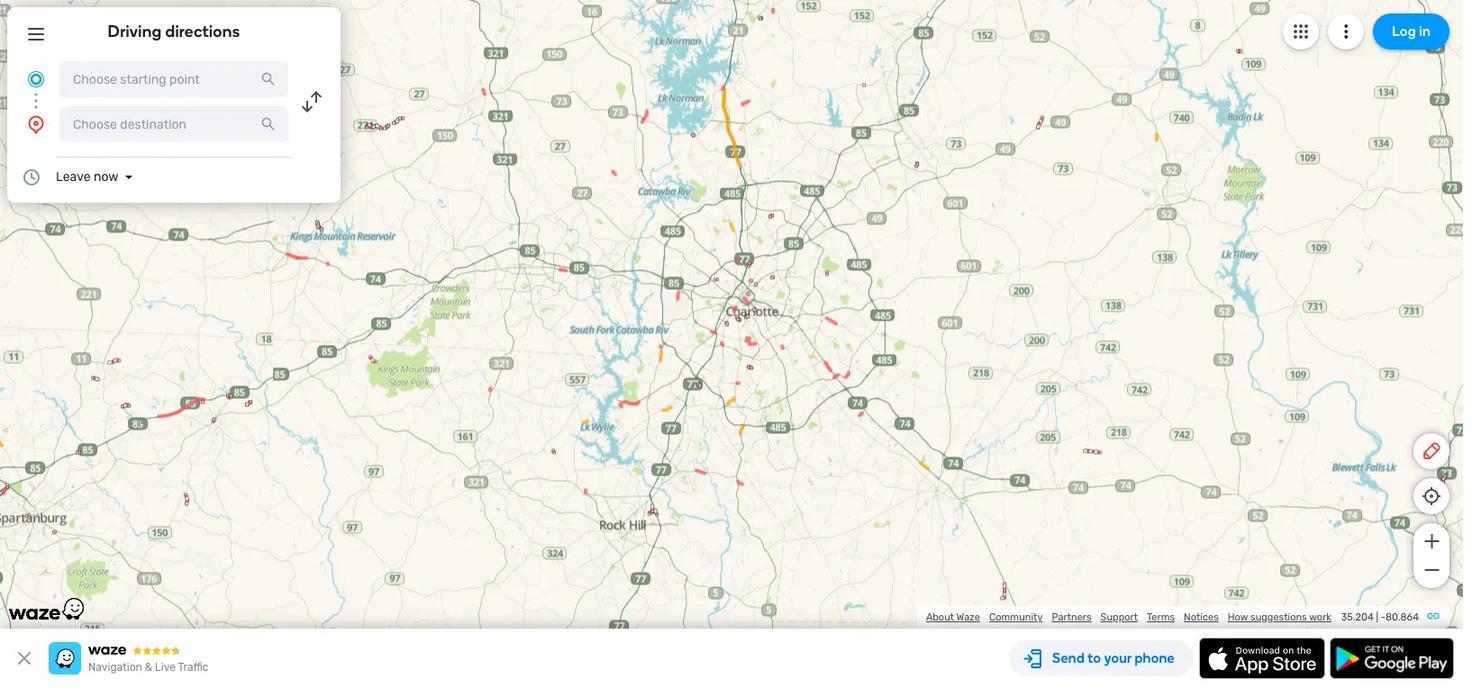 Task type: locate. For each thing, give the bounding box(es) containing it.
live
[[155, 662, 176, 674]]

work
[[1310, 612, 1332, 624]]

about waze community partners support terms notices how suggestions work
[[927, 612, 1332, 624]]

traffic
[[178, 662, 209, 674]]

pencil image
[[1422, 441, 1443, 462]]

leave now
[[56, 169, 119, 185]]

notices
[[1185, 612, 1219, 624]]

how suggestions work link
[[1228, 612, 1332, 624]]

80.864
[[1387, 612, 1420, 624]]

how
[[1228, 612, 1249, 624]]

x image
[[14, 648, 35, 670]]

now
[[94, 169, 119, 185]]

about waze link
[[927, 612, 981, 624]]

terms link
[[1148, 612, 1176, 624]]

partners
[[1052, 612, 1092, 624]]

|
[[1377, 612, 1379, 624]]

directions
[[165, 22, 240, 41]]

community
[[990, 612, 1043, 624]]

about
[[927, 612, 955, 624]]

notices link
[[1185, 612, 1219, 624]]

navigation & live traffic
[[88, 662, 209, 674]]

Choose starting point text field
[[59, 61, 288, 97]]

location image
[[25, 114, 47, 135]]

driving
[[108, 22, 162, 41]]

link image
[[1427, 609, 1441, 624]]



Task type: vqa. For each thing, say whether or not it's contained in the screenshot.
at inside 1H 15M Arrive At 2:49 Pm
no



Task type: describe. For each thing, give the bounding box(es) containing it.
clock image
[[21, 167, 42, 188]]

community link
[[990, 612, 1043, 624]]

zoom in image
[[1421, 531, 1444, 553]]

suggestions
[[1251, 612, 1308, 624]]

navigation
[[88, 662, 142, 674]]

leave
[[56, 169, 91, 185]]

support link
[[1101, 612, 1139, 624]]

zoom out image
[[1421, 560, 1444, 581]]

driving directions
[[108, 22, 240, 41]]

partners link
[[1052, 612, 1092, 624]]

Choose destination text field
[[59, 106, 288, 142]]

35.204
[[1342, 612, 1375, 624]]

current location image
[[25, 69, 47, 90]]

35.204 | -80.864
[[1342, 612, 1420, 624]]

terms
[[1148, 612, 1176, 624]]

-
[[1382, 612, 1387, 624]]

support
[[1101, 612, 1139, 624]]

waze
[[957, 612, 981, 624]]

&
[[145, 662, 152, 674]]



